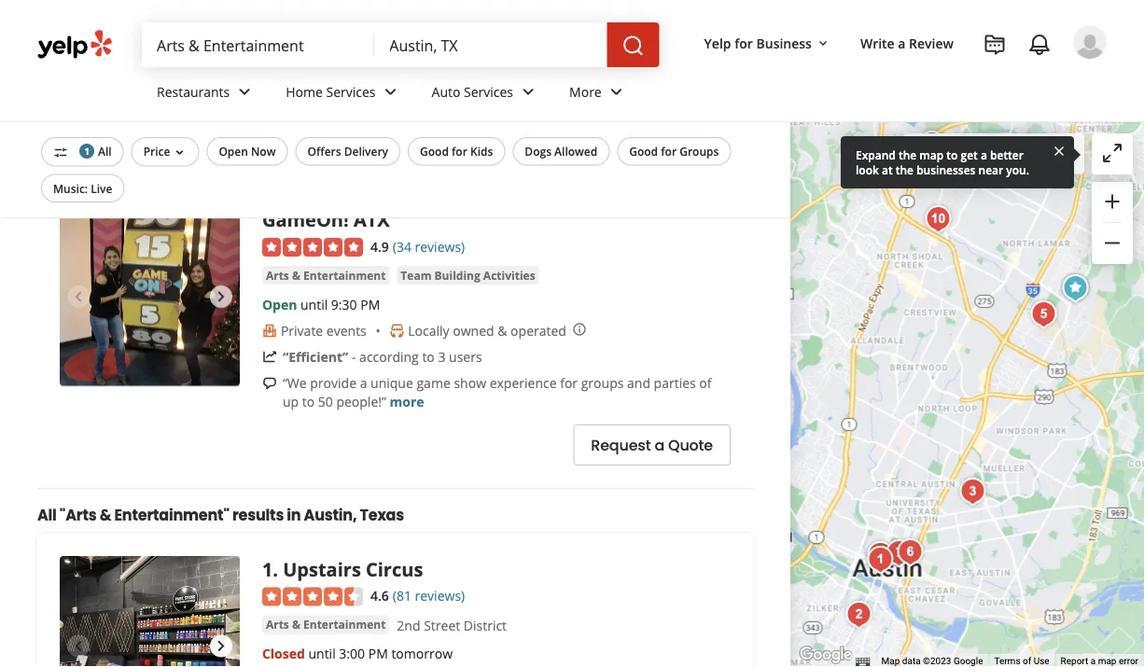 Task type: describe. For each thing, give the bounding box(es) containing it.
ruby a. image
[[1074, 25, 1108, 59]]

reviews) for (81 reviews)
[[415, 587, 465, 605]]

people!"
[[337, 393, 387, 410]]

1 . upstairs circus
[[262, 557, 423, 582]]

terms of use
[[995, 656, 1050, 667]]

& down 4.9 star rating image
[[292, 268, 301, 283]]

16 speech v2 image
[[262, 376, 277, 391]]

good for good for groups
[[630, 144, 659, 159]]

map region
[[673, 0, 1145, 668]]

(34 reviews)
[[393, 238, 465, 255]]

arcade ufo image
[[920, 201, 958, 238]]

24 chevron down v2 image for auto services
[[517, 81, 540, 103]]

1 horizontal spatial gameon! atx image
[[1058, 270, 1095, 307]]

arts & entertainment link for 9:30
[[262, 266, 390, 285]]

& right ""arts"
[[100, 505, 111, 526]]

& up closed
[[292, 617, 301, 633]]

private events
[[281, 322, 367, 339]]

music: live button
[[41, 174, 125, 203]]

museum of illusions austin image
[[914, 126, 951, 163]]

sponsored
[[37, 155, 118, 176]]

request
[[591, 435, 651, 456]]

10
[[83, 0, 106, 10]]

closed
[[262, 646, 305, 663]]

more
[[570, 83, 602, 100]]

previous image
[[67, 286, 90, 308]]

4.9 link
[[371, 236, 389, 256]]

experience
[[490, 374, 557, 392]]

previous image
[[67, 635, 90, 658]]

unique
[[371, 374, 414, 392]]

16 trending v2 image
[[262, 350, 277, 365]]

to for according
[[422, 348, 435, 366]]

more
[[390, 393, 425, 410]]

notifications image
[[1029, 34, 1052, 56]]

4.6 star rating image
[[262, 588, 363, 607]]

to inside "we provide a unique game show experience for groups and parties of up to 50 people!"
[[302, 393, 315, 410]]

of inside "we provide a unique game show experience for groups and parties of up to 50 people!"
[[700, 374, 712, 392]]

more link
[[390, 393, 425, 410]]

Find text field
[[157, 35, 360, 55]]

delivery
[[344, 144, 389, 159]]

restaurants
[[157, 83, 230, 100]]

review
[[910, 34, 954, 52]]

write a review link
[[854, 26, 962, 60]]

until for until 9:30 pm
[[301, 296, 328, 313]]

offers delivery button
[[296, 137, 401, 166]]

dogs allowed button
[[513, 137, 610, 166]]

as
[[986, 145, 1000, 163]]

district
[[464, 617, 507, 635]]

a inside "we provide a unique game show experience for groups and parties of up to 50 people!"
[[360, 374, 367, 392]]

good for groups button
[[618, 137, 732, 166]]

business
[[757, 34, 812, 52]]

quote
[[669, 435, 714, 456]]

at
[[883, 162, 893, 177]]

"we provide a unique game show experience for groups and parties of up to 50 people!"
[[283, 374, 712, 410]]

1 all
[[84, 144, 112, 159]]

filters group
[[37, 137, 735, 203]]

gameon! atx image
[[1058, 270, 1095, 307]]

arts for 4.9
[[266, 268, 289, 283]]

a for report a map error
[[1092, 656, 1097, 667]]

you.
[[1007, 162, 1030, 177]]

good for kids button
[[408, 137, 506, 166]]

write a review
[[861, 34, 954, 52]]

4.6
[[371, 587, 389, 605]]

good for kids
[[420, 144, 493, 159]]

expand
[[856, 147, 896, 163]]

operated
[[511, 322, 567, 339]]

offers
[[308, 144, 341, 159]]

©2023
[[924, 656, 952, 667]]

dogs allowed
[[525, 144, 598, 159]]

expand map image
[[1102, 142, 1124, 164]]

for inside "we provide a unique game show experience for groups and parties of up to 50 people!"
[[560, 374, 578, 392]]

write
[[861, 34, 895, 52]]

9:30
[[331, 296, 357, 313]]

none field "near"
[[390, 35, 593, 55]]

restaurants link
[[142, 67, 271, 121]]

team building activities link
[[397, 266, 539, 285]]

top
[[37, 0, 79, 10]]

near
[[979, 162, 1004, 177]]

good for good for kids
[[420, 144, 449, 159]]

open now
[[219, 144, 276, 159]]

shitty kitty big ball bingo image
[[862, 537, 900, 574]]

pm for 9:30
[[361, 296, 380, 313]]

yelp for business
[[705, 34, 812, 52]]

& inside top 10 best arts & entertainment near austin, texas
[[214, 0, 231, 10]]

good for groups
[[630, 144, 719, 159]]

16 locally owned v2 image
[[390, 323, 405, 338]]

1 vertical spatial of
[[1024, 656, 1032, 667]]

(81 reviews)
[[393, 587, 465, 605]]

in
[[287, 505, 301, 526]]

near
[[403, 0, 457, 10]]

expand the map to get a better look at the businesses near you. tooltip
[[841, 136, 1075, 189]]

a inside expand the map to get a better look at the businesses near you.
[[981, 147, 988, 163]]

arts & entertainment link for 3:00
[[262, 616, 390, 635]]

tomorrow
[[392, 646, 453, 663]]

"efficient" - according to 3 users
[[283, 348, 482, 366]]

locally
[[408, 322, 450, 339]]

(81 reviews) link
[[393, 586, 465, 606]]

a for write a review
[[899, 34, 906, 52]]

.
[[273, 557, 278, 582]]

team building activities
[[401, 268, 536, 283]]

game
[[417, 374, 451, 392]]

businesses
[[917, 162, 976, 177]]

austin, inside top 10 best arts & entertainment near austin, texas
[[461, 0, 540, 10]]

expand the map to get a better look at the businesses near you.
[[856, 147, 1030, 177]]

business categories element
[[142, 67, 1108, 121]]

24 chevron down v2 image for more
[[606, 81, 628, 103]]

atx
[[354, 207, 390, 232]]

home services link
[[271, 67, 417, 121]]

zoom out image
[[1102, 232, 1124, 254]]

for for kids
[[452, 144, 468, 159]]

next image
[[210, 286, 232, 308]]

until for until 3:00 pm tomorrow
[[309, 646, 336, 663]]

sponsored results
[[37, 155, 176, 176]]

team
[[401, 268, 432, 283]]

price
[[143, 144, 170, 159]]



Task type: locate. For each thing, give the bounding box(es) containing it.
2 vertical spatial to
[[302, 393, 315, 410]]

reviews)
[[415, 238, 465, 255], [415, 587, 465, 605]]

2 vertical spatial arts
[[266, 617, 289, 633]]

0 vertical spatial 1
[[84, 145, 90, 157]]

upstairs circus link
[[283, 557, 423, 582]]

upstairs circus image
[[862, 542, 900, 579]]

1 vertical spatial 1
[[262, 557, 273, 582]]

& right owned
[[498, 322, 508, 339]]

1 vertical spatial arts & entertainment
[[266, 617, 386, 633]]

to left 3
[[422, 348, 435, 366]]

for left kids
[[452, 144, 468, 159]]

(34 reviews) link
[[393, 236, 465, 256]]

search as map moves
[[941, 145, 1074, 163]]

entertainment
[[236, 0, 398, 10], [304, 268, 386, 283], [304, 617, 386, 633]]

slideshow element for open until 9:30 pm
[[60, 207, 240, 387]]

1 horizontal spatial map
[[1003, 145, 1030, 163]]

1 good from the left
[[420, 144, 449, 159]]

1 horizontal spatial of
[[1024, 656, 1032, 667]]

services for home services
[[326, 83, 376, 100]]

1 vertical spatial slideshow element
[[60, 557, 240, 668]]

upstairs
[[283, 557, 361, 582]]

of right parties
[[700, 374, 712, 392]]

google image
[[796, 643, 857, 668]]

arts & entertainment up open until 9:30 pm
[[266, 268, 386, 283]]

terms of use link
[[995, 656, 1050, 667]]

for left the groups
[[560, 374, 578, 392]]

16 chevron down v2 image
[[816, 36, 831, 51]]

team building activities button
[[397, 266, 539, 285]]

4.9
[[371, 238, 389, 255]]

2 arts & entertainment link from the top
[[262, 616, 390, 635]]

to inside expand the map to get a better look at the businesses near you.
[[947, 147, 959, 163]]

upstairs circus image
[[60, 557, 240, 668]]

arts & entertainment for 9:30
[[266, 268, 386, 283]]

2 vertical spatial entertainment
[[304, 617, 386, 633]]

best
[[110, 0, 159, 10]]

1 horizontal spatial austin,
[[461, 0, 540, 10]]

1 vertical spatial reviews)
[[415, 587, 465, 605]]

get
[[961, 147, 979, 163]]

street
[[424, 617, 461, 635]]

arts & entertainment link
[[262, 266, 390, 285], [262, 616, 390, 635]]

None search field
[[142, 22, 664, 67]]

projects image
[[984, 34, 1007, 56]]

until left 3:00
[[309, 646, 336, 663]]

3
[[438, 348, 446, 366]]

arts down 4.9 star rating image
[[266, 268, 289, 283]]

arts & entertainment for 3:00
[[266, 617, 386, 633]]

a up people!"
[[360, 374, 367, 392]]

for inside button
[[661, 144, 677, 159]]

1 none field from the left
[[157, 35, 360, 55]]

a inside request a quote button
[[655, 435, 665, 456]]

1 horizontal spatial all
[[98, 144, 112, 159]]

dogs
[[525, 144, 552, 159]]

1 vertical spatial austin,
[[304, 505, 357, 526]]

0 horizontal spatial texas
[[37, 9, 103, 40]]

1 for 1 . upstairs circus
[[262, 557, 273, 582]]

to for map
[[947, 147, 959, 163]]

entertainment up 3:00
[[304, 617, 386, 633]]

to
[[947, 147, 959, 163], [422, 348, 435, 366], [302, 393, 315, 410]]

24 chevron down v2 image inside auto services link
[[517, 81, 540, 103]]

activities
[[484, 268, 536, 283]]

16 chevron down v2 image
[[172, 145, 187, 160]]

0 horizontal spatial good
[[420, 144, 449, 159]]

search image
[[623, 35, 645, 57]]

a right report
[[1092, 656, 1097, 667]]

Near text field
[[390, 35, 593, 55]]

for inside button
[[735, 34, 754, 52]]

group
[[1093, 182, 1134, 264]]

arts & entertainment
[[266, 268, 386, 283], [266, 617, 386, 633]]

keyboard shortcuts image
[[856, 658, 871, 667]]

entertainment up find "text box"
[[236, 0, 398, 10]]

4 24 chevron down v2 image from the left
[[606, 81, 628, 103]]

3 24 chevron down v2 image from the left
[[517, 81, 540, 103]]

zoom in image
[[1102, 190, 1124, 213]]

music:
[[53, 181, 88, 196]]

0 horizontal spatial of
[[700, 374, 712, 392]]

1 vertical spatial texas
[[360, 505, 404, 526]]

1 up 4.6 star rating image
[[262, 557, 273, 582]]

museum of the weird image
[[881, 535, 919, 572]]

a inside the write a review link
[[899, 34, 906, 52]]

arts & entertainment button for 3:00
[[262, 616, 390, 635]]

all "arts & entertainment" results in austin, texas
[[37, 505, 404, 526]]

0 vertical spatial open
[[219, 144, 248, 159]]

1 slideshow element from the top
[[60, 207, 240, 387]]

0 vertical spatial arts & entertainment
[[266, 268, 386, 283]]

0 vertical spatial entertainment
[[236, 0, 398, 10]]

show
[[454, 374, 487, 392]]

24 chevron down v2 image for home services
[[380, 81, 402, 103]]

"efficient"
[[283, 348, 349, 366]]

arts up closed
[[266, 617, 289, 633]]

good left groups
[[630, 144, 659, 159]]

to left get
[[947, 147, 959, 163]]

24 chevron down v2 image inside home services link
[[380, 81, 402, 103]]

2 slideshow element from the top
[[60, 557, 240, 668]]

arts & entertainment button down 4.6 star rating image
[[262, 616, 390, 635]]

0 horizontal spatial gameon! atx image
[[60, 207, 240, 387]]

1 reviews) from the top
[[415, 238, 465, 255]]

a right 'write'
[[899, 34, 906, 52]]

report
[[1061, 656, 1089, 667]]

all left ""arts"
[[37, 505, 57, 526]]

report a map error
[[1061, 656, 1139, 667]]

home services
[[286, 83, 376, 100]]

& up find field
[[214, 0, 231, 10]]

circus
[[366, 557, 423, 582]]

arts & entertainment button
[[262, 266, 390, 285], [262, 616, 390, 635]]

for left groups
[[661, 144, 677, 159]]

2 horizontal spatial map
[[1099, 656, 1117, 667]]

24 chevron down v2 image inside more link
[[606, 81, 628, 103]]

private
[[281, 322, 323, 339]]

open
[[219, 144, 248, 159], [262, 296, 297, 313]]

pm for 3:00
[[369, 646, 388, 663]]

4.9 star rating image
[[262, 238, 363, 257]]

austin, up "near" text box
[[461, 0, 540, 10]]

top 10 best arts & entertainment near austin, texas
[[37, 0, 540, 40]]

services for auto services
[[464, 83, 514, 100]]

24 chevron down v2 image left auto
[[380, 81, 402, 103]]

arts & entertainment button for 9:30
[[262, 266, 390, 285]]

yelp
[[705, 34, 732, 52]]

slideshow element for closed until 3:00 pm tomorrow
[[60, 557, 240, 668]]

-
[[352, 348, 356, 366]]

good inside good for groups button
[[630, 144, 659, 159]]

0 horizontal spatial 1
[[84, 145, 90, 157]]

16 private events v2 image
[[262, 323, 277, 338]]

according
[[360, 348, 419, 366]]

look
[[856, 162, 880, 177]]

gameon! atx
[[262, 207, 390, 232]]

0 horizontal spatial austin,
[[304, 505, 357, 526]]

24 chevron down v2 image right auto services
[[517, 81, 540, 103]]

0 vertical spatial to
[[947, 147, 959, 163]]

search
[[941, 145, 983, 163]]

arts for 4.6
[[266, 617, 289, 633]]

2 none field from the left
[[390, 35, 593, 55]]

1 horizontal spatial 1
[[262, 557, 273, 582]]

auto
[[432, 83, 461, 100]]

0 horizontal spatial none field
[[157, 35, 360, 55]]

24 chevron down v2 image
[[234, 81, 256, 103], [380, 81, 402, 103], [517, 81, 540, 103], [606, 81, 628, 103]]

good left kids
[[420, 144, 449, 159]]

entertainment inside top 10 best arts & entertainment near austin, texas
[[236, 0, 398, 10]]

16 info v2 image
[[180, 158, 195, 173]]

0 vertical spatial arts & entertainment button
[[262, 266, 390, 285]]

up
[[283, 393, 299, 410]]

1 vertical spatial to
[[422, 348, 435, 366]]

a for request a quote
[[655, 435, 665, 456]]

services right home
[[326, 83, 376, 100]]

owned
[[453, 322, 495, 339]]

2 arts & entertainment button from the top
[[262, 616, 390, 635]]

1 services from the left
[[326, 83, 376, 100]]

entertainment up 9:30
[[304, 268, 386, 283]]

1 vertical spatial open
[[262, 296, 297, 313]]

0 vertical spatial until
[[301, 296, 328, 313]]

1 horizontal spatial texas
[[360, 505, 404, 526]]

24 chevron down v2 image for restaurants
[[234, 81, 256, 103]]

the eureka room image
[[955, 473, 992, 511]]

2 services from the left
[[464, 83, 514, 100]]

1 arts & entertainment from the top
[[266, 268, 386, 283]]

0 vertical spatial texas
[[37, 9, 103, 40]]

arts right best
[[163, 0, 209, 10]]

1 vertical spatial pm
[[369, 646, 388, 663]]

&
[[214, 0, 231, 10], [292, 268, 301, 283], [498, 322, 508, 339], [100, 505, 111, 526], [292, 617, 301, 633]]

slideshow element
[[60, 207, 240, 387], [60, 557, 240, 668]]

open for open now
[[219, 144, 248, 159]]

0 horizontal spatial open
[[219, 144, 248, 159]]

1 24 chevron down v2 image from the left
[[234, 81, 256, 103]]

price button
[[131, 137, 199, 167]]

1 horizontal spatial to
[[422, 348, 435, 366]]

provide
[[310, 374, 357, 392]]

open left now
[[219, 144, 248, 159]]

good
[[420, 144, 449, 159], [630, 144, 659, 159]]

next image
[[210, 635, 232, 658]]

arts & entertainment button up open until 9:30 pm
[[262, 266, 390, 285]]

bedpost confessions image
[[892, 534, 930, 572]]

"arts
[[60, 505, 97, 526]]

reviews) up building
[[415, 238, 465, 255]]

casa neverlandia image
[[841, 597, 878, 634]]

user actions element
[[690, 23, 1134, 138]]

a
[[899, 34, 906, 52], [981, 147, 988, 163], [360, 374, 367, 392], [655, 435, 665, 456], [1092, 656, 1097, 667]]

for right yelp
[[735, 34, 754, 52]]

1 horizontal spatial good
[[630, 144, 659, 159]]

all inside filters group
[[98, 144, 112, 159]]

24 chevron down v2 image down find field
[[234, 81, 256, 103]]

live
[[91, 181, 112, 196]]

1
[[84, 145, 90, 157], [262, 557, 273, 582]]

0 vertical spatial of
[[700, 374, 712, 392]]

50
[[318, 393, 333, 410]]

2 horizontal spatial to
[[947, 147, 959, 163]]

1 for 1 all
[[84, 145, 90, 157]]

arts & entertainment link up open until 9:30 pm
[[262, 266, 390, 285]]

all
[[98, 144, 112, 159], [37, 505, 57, 526]]

a left quote
[[655, 435, 665, 456]]

0 vertical spatial arts
[[163, 0, 209, 10]]

1 vertical spatial arts & entertainment link
[[262, 616, 390, 635]]

2 reviews) from the top
[[415, 587, 465, 605]]

1 right 16 filter v2 icon
[[84, 145, 90, 157]]

0 horizontal spatial map
[[920, 147, 944, 163]]

info icon image
[[572, 322, 587, 337], [572, 322, 587, 337]]

pm right 9:30
[[361, 296, 380, 313]]

the
[[899, 147, 917, 163], [896, 162, 914, 177]]

error
[[1120, 656, 1139, 667]]

pm
[[361, 296, 380, 313], [369, 646, 388, 663]]

all up live
[[98, 144, 112, 159]]

0 vertical spatial austin,
[[461, 0, 540, 10]]

close image
[[1053, 143, 1067, 159]]

gameon! atx image
[[60, 207, 240, 387], [1058, 270, 1095, 307]]

None field
[[157, 35, 360, 55], [390, 35, 593, 55]]

for inside 'button'
[[452, 144, 468, 159]]

kids
[[471, 144, 493, 159]]

0 horizontal spatial all
[[37, 505, 57, 526]]

for for groups
[[661, 144, 677, 159]]

1 vertical spatial arts & entertainment button
[[262, 616, 390, 635]]

good inside "good for kids" 'button'
[[420, 144, 449, 159]]

arts & entertainment down 4.6 star rating image
[[266, 617, 386, 633]]

for for business
[[735, 34, 754, 52]]

offers delivery
[[308, 144, 389, 159]]

parties
[[654, 374, 696, 392]]

2 24 chevron down v2 image from the left
[[380, 81, 402, 103]]

16 filter v2 image
[[53, 145, 68, 160]]

1 horizontal spatial none field
[[390, 35, 593, 55]]

map inside expand the map to get a better look at the businesses near you.
[[920, 147, 944, 163]]

2 arts & entertainment from the top
[[266, 617, 386, 633]]

yelp for business button
[[697, 26, 839, 60]]

locally owned & operated
[[408, 322, 567, 339]]

none field up home
[[157, 35, 360, 55]]

terms
[[995, 656, 1021, 667]]

1 vertical spatial entertainment
[[304, 268, 386, 283]]

of left the use
[[1024, 656, 1032, 667]]

0 vertical spatial reviews)
[[415, 238, 465, 255]]

1 inside 1 all
[[84, 145, 90, 157]]

arts & entertainment link down 4.6 star rating image
[[262, 616, 390, 635]]

1 vertical spatial until
[[309, 646, 336, 663]]

map for to
[[920, 147, 944, 163]]

open now button
[[207, 137, 288, 166]]

for
[[735, 34, 754, 52], [452, 144, 468, 159], [661, 144, 677, 159], [560, 374, 578, 392]]

until
[[301, 296, 328, 313], [309, 646, 336, 663]]

0 vertical spatial arts & entertainment link
[[262, 266, 390, 285]]

1 vertical spatial all
[[37, 505, 57, 526]]

1 arts & entertainment link from the top
[[262, 266, 390, 285]]

none field up auto services link
[[390, 35, 593, 55]]

users
[[449, 348, 482, 366]]

moves
[[1034, 145, 1074, 163]]

0 vertical spatial all
[[98, 144, 112, 159]]

0 vertical spatial slideshow element
[[60, 207, 240, 387]]

entertainment for 4.9
[[304, 268, 386, 283]]

24 chevron down v2 image right more on the top of the page
[[606, 81, 628, 103]]

24 chevron down v2 image inside restaurants link
[[234, 81, 256, 103]]

map for moves
[[1003, 145, 1030, 163]]

1 horizontal spatial open
[[262, 296, 297, 313]]

2 good from the left
[[630, 144, 659, 159]]

open for open until 9:30 pm
[[262, 296, 297, 313]]

open up 16 private events v2 image
[[262, 296, 297, 313]]

map for error
[[1099, 656, 1117, 667]]

request a quote button
[[574, 425, 731, 466]]

now
[[251, 144, 276, 159]]

closed until 3:00 pm tomorrow
[[262, 646, 453, 663]]

allowed
[[555, 144, 598, 159]]

auto services link
[[417, 67, 555, 121]]

austin, right in
[[304, 505, 357, 526]]

wonderspaces  - austin image
[[1026, 296, 1063, 333]]

google
[[954, 656, 984, 667]]

reviews) up street
[[415, 587, 465, 605]]

home
[[286, 83, 323, 100]]

request a quote
[[591, 435, 714, 456]]

pm right 3:00
[[369, 646, 388, 663]]

events
[[327, 322, 367, 339]]

texas left best
[[37, 9, 103, 40]]

results
[[233, 505, 284, 526]]

results
[[121, 155, 176, 176]]

texas inside top 10 best arts & entertainment near austin, texas
[[37, 9, 103, 40]]

0 horizontal spatial services
[[326, 83, 376, 100]]

data
[[903, 656, 921, 667]]

services right auto
[[464, 83, 514, 100]]

1 vertical spatial arts
[[266, 268, 289, 283]]

0 horizontal spatial to
[[302, 393, 315, 410]]

entertainment for 4.6
[[304, 617, 386, 633]]

map
[[882, 656, 901, 667]]

a right get
[[981, 147, 988, 163]]

2nd
[[397, 617, 421, 635]]

none field find
[[157, 35, 360, 55]]

1 arts & entertainment button from the top
[[262, 266, 390, 285]]

services
[[326, 83, 376, 100], [464, 83, 514, 100]]

texas up circus
[[360, 505, 404, 526]]

until up 'private events' on the left
[[301, 296, 328, 313]]

reviews) for (34 reviews)
[[415, 238, 465, 255]]

map data ©2023 google
[[882, 656, 984, 667]]

1 horizontal spatial services
[[464, 83, 514, 100]]

to left 50
[[302, 393, 315, 410]]

arts inside top 10 best arts & entertainment near austin, texas
[[163, 0, 209, 10]]

open inside button
[[219, 144, 248, 159]]

0 vertical spatial pm
[[361, 296, 380, 313]]



Task type: vqa. For each thing, say whether or not it's contained in the screenshot.
top Entertainment
yes



